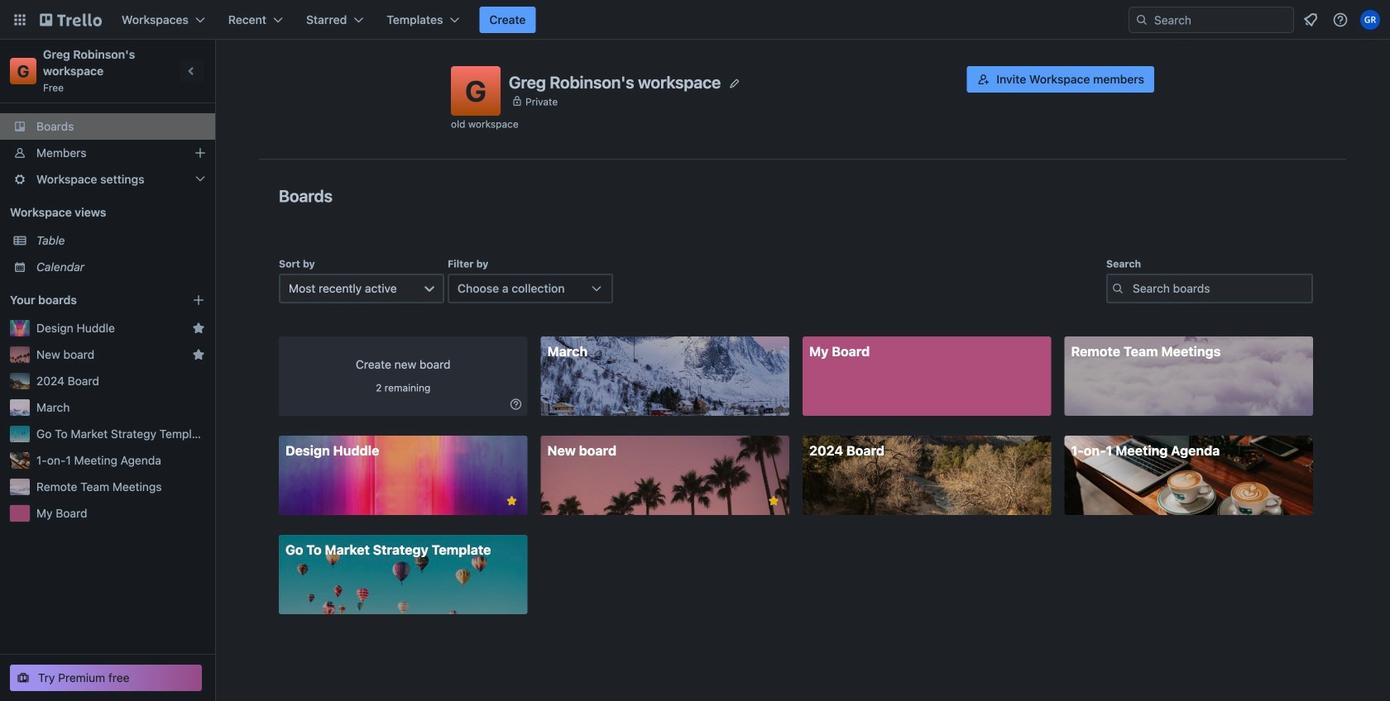 Task type: vqa. For each thing, say whether or not it's contained in the screenshot.
rightmost Create from template… icon
no



Task type: describe. For each thing, give the bounding box(es) containing it.
click to unstar this board. it will be removed from your starred list. image
[[505, 494, 519, 509]]

click to unstar this board. it will be removed from your starred list. image
[[767, 494, 781, 509]]

greg robinson (gregrobinson96) image
[[1361, 10, 1381, 30]]

Search boards text field
[[1107, 274, 1314, 304]]

open information menu image
[[1333, 12, 1349, 28]]

Search field
[[1149, 8, 1294, 31]]

primary element
[[0, 0, 1391, 40]]



Task type: locate. For each thing, give the bounding box(es) containing it.
add board image
[[192, 294, 205, 307]]

your boards with 8 items element
[[10, 291, 167, 310]]

2 starred icon image from the top
[[192, 348, 205, 362]]

search image
[[1136, 13, 1149, 26]]

workspace navigation collapse icon image
[[180, 60, 204, 83]]

1 starred icon image from the top
[[192, 322, 205, 335]]

sm image
[[508, 397, 524, 413]]

starred icon image
[[192, 322, 205, 335], [192, 348, 205, 362]]

back to home image
[[40, 7, 102, 33]]

1 vertical spatial starred icon image
[[192, 348, 205, 362]]

0 notifications image
[[1301, 10, 1321, 30]]

0 vertical spatial starred icon image
[[192, 322, 205, 335]]



